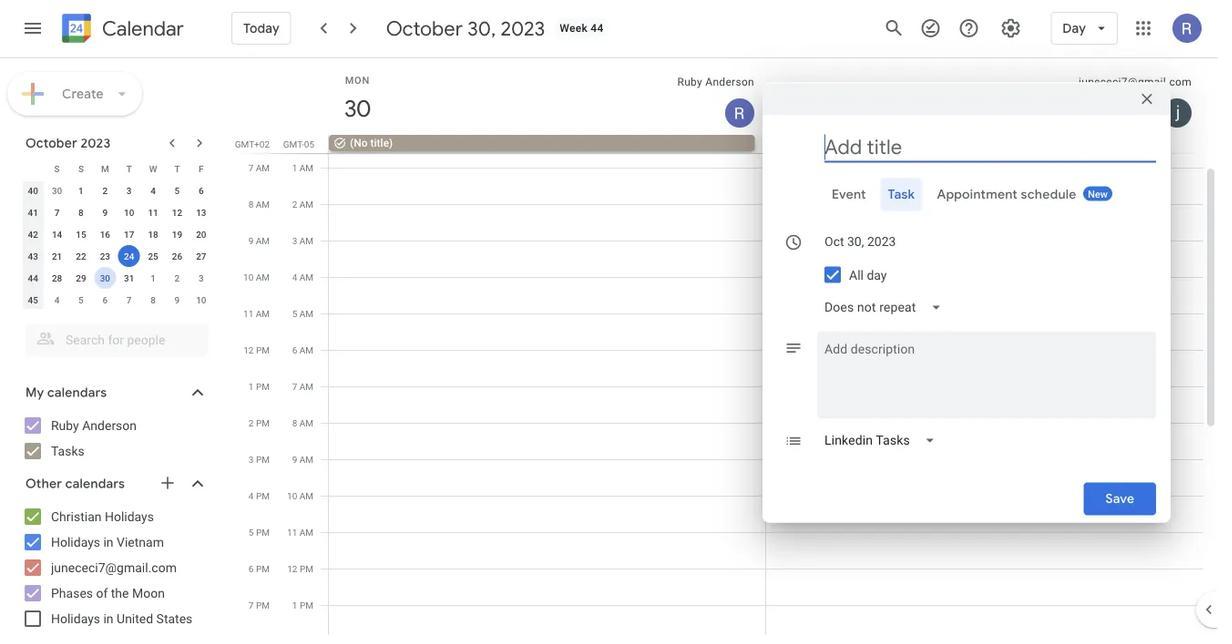 Task type: locate. For each thing, give the bounding box(es) containing it.
22
[[76, 251, 86, 262]]

5 down 29 element
[[78, 294, 84, 305]]

4 inside november 4 element
[[54, 294, 60, 305]]

holidays for holidays in vietnam
[[51, 535, 100, 550]]

5 pm
[[249, 527, 270, 538]]

6
[[199, 185, 204, 196], [103, 294, 108, 305], [292, 345, 297, 356], [249, 563, 254, 574]]

am left 5 am
[[256, 308, 270, 319]]

6 down f
[[199, 185, 204, 196]]

0 vertical spatial anderson
[[706, 76, 755, 88]]

1 pm
[[249, 381, 270, 392], [293, 600, 314, 611]]

9 am right 3 pm
[[292, 454, 314, 465]]

10 am right 4 pm
[[287, 491, 314, 501]]

05
[[304, 139, 315, 150]]

2 horizontal spatial 11
[[287, 527, 297, 538]]

1 vertical spatial junececi7@gmail.com
[[51, 560, 177, 575]]

28
[[52, 273, 62, 284]]

30 down mon
[[343, 93, 369, 124]]

0 vertical spatial junececi7@gmail.com
[[1080, 76, 1193, 88]]

week 44
[[560, 22, 604, 35]]

1 vertical spatial 12 pm
[[287, 563, 314, 574]]

task button
[[881, 178, 923, 211]]

1 horizontal spatial 2023
[[501, 15, 546, 41]]

11 am
[[243, 308, 270, 319], [287, 527, 314, 538]]

october 2023
[[26, 135, 111, 151]]

6 up 7 pm on the left bottom of the page
[[249, 563, 254, 574]]

11 am left 5 am
[[243, 308, 270, 319]]

pm down 6 pm
[[256, 600, 270, 611]]

1 horizontal spatial 10 am
[[287, 491, 314, 501]]

2 vertical spatial 12
[[287, 563, 298, 574]]

am down 05
[[300, 162, 314, 173]]

0 horizontal spatial 12
[[172, 207, 182, 218]]

2 in from the top
[[103, 611, 114, 626]]

7 down 6 pm
[[249, 600, 254, 611]]

6 for 'november 6' element
[[103, 294, 108, 305]]

2 down 26 element
[[175, 273, 180, 284]]

ruby anderson
[[678, 76, 755, 88], [51, 418, 137, 433]]

2 pm
[[249, 418, 270, 429]]

30 for the september 30 element
[[52, 185, 62, 196]]

anderson
[[706, 76, 755, 88], [82, 418, 137, 433]]

ruby anderson up tasks
[[51, 418, 137, 433]]

2 am
[[292, 199, 314, 210]]

0 horizontal spatial 11 am
[[243, 308, 270, 319]]

13 element
[[190, 201, 212, 223]]

1 horizontal spatial 12
[[244, 345, 254, 356]]

4 down 28 element
[[54, 294, 60, 305]]

task
[[889, 186, 916, 203]]

1 horizontal spatial 30
[[100, 273, 110, 284]]

2 vertical spatial holidays
[[51, 611, 100, 626]]

5 up 6 pm
[[249, 527, 254, 538]]

am right 2 pm
[[300, 418, 314, 429]]

pm
[[256, 345, 270, 356], [256, 381, 270, 392], [256, 418, 270, 429], [256, 454, 270, 465], [256, 491, 270, 501], [256, 527, 270, 538], [256, 563, 270, 574], [300, 563, 314, 574], [256, 600, 270, 611], [300, 600, 314, 611]]

ruby inside 'my calendars' list
[[51, 418, 79, 433]]

3 am
[[292, 235, 314, 246]]

tab list
[[778, 178, 1157, 211]]

12 up '19' at the left top
[[172, 207, 182, 218]]

0 vertical spatial 11
[[148, 207, 158, 218]]

6 inside 'november 6' element
[[103, 294, 108, 305]]

30 right 40
[[52, 185, 62, 196]]

1 vertical spatial 12
[[244, 345, 254, 356]]

2 down m
[[103, 185, 108, 196]]

4 am
[[292, 272, 314, 283]]

am right 3 pm
[[300, 454, 314, 465]]

12 pm right 6 pm
[[287, 563, 314, 574]]

0 vertical spatial 7 am
[[249, 162, 270, 173]]

column header
[[21, 158, 45, 180]]

10 down november 3 element
[[196, 294, 206, 305]]

8 right 2 pm
[[292, 418, 297, 429]]

1 vertical spatial 1 pm
[[293, 600, 314, 611]]

s up the september 30 element
[[54, 163, 60, 174]]

1 vertical spatial ruby anderson
[[51, 418, 137, 433]]

the
[[111, 586, 129, 601]]

7 am
[[249, 162, 270, 173], [292, 381, 314, 392]]

my calendars button
[[4, 378, 226, 408]]

tasks
[[51, 444, 85, 459]]

0 vertical spatial 9 am
[[249, 235, 270, 246]]

17 element
[[118, 223, 140, 245]]

6 am
[[292, 345, 314, 356]]

20
[[196, 229, 206, 240]]

9 am left 3 am
[[249, 235, 270, 246]]

1 horizontal spatial t
[[175, 163, 180, 174]]

None field
[[818, 291, 957, 324], [818, 424, 951, 457], [818, 291, 957, 324], [818, 424, 951, 457]]

october 2023 grid
[[17, 158, 213, 311]]

(no title)
[[350, 137, 393, 150]]

0 horizontal spatial 30
[[52, 185, 62, 196]]

12 inside 12 element
[[172, 207, 182, 218]]

christian
[[51, 509, 102, 524]]

am up 5 am
[[300, 272, 314, 283]]

0 vertical spatial 8 am
[[249, 199, 270, 210]]

anderson down my calendars dropdown button
[[82, 418, 137, 433]]

w
[[149, 163, 157, 174]]

5 down the 4 am
[[292, 308, 297, 319]]

0 horizontal spatial 7 am
[[249, 162, 270, 173]]

7 am down gmt+02
[[249, 162, 270, 173]]

23 element
[[94, 245, 116, 267]]

1 vertical spatial october
[[26, 135, 77, 151]]

my
[[26, 385, 44, 401]]

2023 right 30,
[[501, 15, 546, 41]]

2 for 2 pm
[[249, 418, 254, 429]]

0 vertical spatial 12
[[172, 207, 182, 218]]

11 up 18
[[148, 207, 158, 218]]

0 vertical spatial ruby anderson
[[678, 76, 755, 88]]

0 vertical spatial 44
[[591, 22, 604, 35]]

1 horizontal spatial anderson
[[706, 76, 755, 88]]

november 7 element
[[118, 289, 140, 311]]

0 vertical spatial 30
[[343, 93, 369, 124]]

5 am
[[292, 308, 314, 319]]

november 2 element
[[166, 267, 188, 289]]

calendar heading
[[98, 16, 184, 41]]

1 vertical spatial 11 am
[[287, 527, 314, 538]]

calendars for my calendars
[[47, 385, 107, 401]]

2 up 3 pm
[[249, 418, 254, 429]]

1 horizontal spatial october
[[386, 15, 463, 41]]

1 pm right 7 pm on the left bottom of the page
[[293, 600, 314, 611]]

28 element
[[46, 267, 68, 289]]

30
[[343, 93, 369, 124], [52, 185, 62, 196], [100, 273, 110, 284]]

junececi7@gmail.com down day popup button
[[1080, 76, 1193, 88]]

12
[[172, 207, 182, 218], [244, 345, 254, 356], [287, 563, 298, 574]]

gmt-
[[283, 139, 304, 150]]

26
[[172, 251, 182, 262]]

1 right 7 pm on the left bottom of the page
[[293, 600, 298, 611]]

8 am left the 2 am at the left of the page
[[249, 199, 270, 210]]

3 up november 10 element
[[199, 273, 204, 284]]

pm up 3 pm
[[256, 418, 270, 429]]

0 horizontal spatial 9 am
[[249, 235, 270, 246]]

4 for 4 am
[[292, 272, 297, 283]]

am left the 4 am
[[256, 272, 270, 283]]

1 vertical spatial anderson
[[82, 418, 137, 433]]

0 horizontal spatial 44
[[28, 273, 38, 284]]

7
[[249, 162, 254, 173], [54, 207, 60, 218], [127, 294, 132, 305], [292, 381, 297, 392], [249, 600, 254, 611]]

pm down 2 pm
[[256, 454, 270, 465]]

None search field
[[0, 316, 226, 356]]

november 9 element
[[166, 289, 188, 311]]

1 horizontal spatial 44
[[591, 22, 604, 35]]

11
[[148, 207, 158, 218], [243, 308, 254, 319], [287, 527, 297, 538]]

3
[[127, 185, 132, 196], [292, 235, 297, 246], [199, 273, 204, 284], [249, 454, 254, 465]]

1 vertical spatial 30
[[52, 185, 62, 196]]

junececi7@gmail.com up phases of the moon
[[51, 560, 177, 575]]

calendars right my
[[47, 385, 107, 401]]

Search for people text field
[[36, 324, 197, 356]]

5
[[175, 185, 180, 196], [78, 294, 84, 305], [292, 308, 297, 319], [249, 527, 254, 538]]

3 up 10 element
[[127, 185, 132, 196]]

8 down 'november 1' element in the left of the page
[[151, 294, 156, 305]]

10 element
[[118, 201, 140, 223]]

pm right 6 pm
[[300, 563, 314, 574]]

october up the september 30 element
[[26, 135, 77, 151]]

ruby anderson up (no title) row
[[678, 76, 755, 88]]

31 element
[[118, 267, 140, 289]]

3 up the 4 am
[[292, 235, 297, 246]]

day
[[1063, 20, 1087, 36]]

row group
[[21, 180, 213, 311]]

15 element
[[70, 223, 92, 245]]

7 am down the 6 am
[[292, 381, 314, 392]]

44 up 45
[[28, 273, 38, 284]]

add other calendars image
[[159, 474, 177, 492]]

9 am
[[249, 235, 270, 246], [292, 454, 314, 465]]

in
[[103, 535, 114, 550], [103, 611, 114, 626]]

row containing 43
[[21, 245, 213, 267]]

30 element
[[94, 267, 116, 289]]

0 horizontal spatial 8 am
[[249, 199, 270, 210]]

0 vertical spatial calendars
[[47, 385, 107, 401]]

0 horizontal spatial 1 pm
[[249, 381, 270, 392]]

0 horizontal spatial 12 pm
[[244, 345, 270, 356]]

calendar element
[[58, 10, 184, 50]]

8
[[249, 199, 254, 210], [78, 207, 84, 218], [151, 294, 156, 305], [292, 418, 297, 429]]

1 s from the left
[[54, 163, 60, 174]]

1 vertical spatial ruby
[[51, 418, 79, 433]]

2023
[[501, 15, 546, 41], [81, 135, 111, 151]]

0 horizontal spatial october
[[26, 135, 77, 151]]

1 horizontal spatial 12 pm
[[287, 563, 314, 574]]

calendars for other calendars
[[65, 476, 125, 492]]

30 grid
[[233, 58, 1219, 636]]

2 horizontal spatial 30
[[343, 93, 369, 124]]

4 for 4 pm
[[249, 491, 254, 501]]

holidays down phases
[[51, 611, 100, 626]]

holidays
[[105, 509, 154, 524], [51, 535, 100, 550], [51, 611, 100, 626]]

11 inside row
[[148, 207, 158, 218]]

12 left the 6 am
[[244, 345, 254, 356]]

november 8 element
[[142, 289, 164, 311]]

1 horizontal spatial 1 pm
[[293, 600, 314, 611]]

column header inside the "october 2023" grid
[[21, 158, 45, 180]]

other calendars
[[26, 476, 125, 492]]

settings menu image
[[1000, 17, 1022, 39]]

calendars up christian holidays
[[65, 476, 125, 492]]

1 vertical spatial 44
[[28, 273, 38, 284]]

11 am right 5 pm
[[287, 527, 314, 538]]

0 vertical spatial 11 am
[[243, 308, 270, 319]]

in for vietnam
[[103, 535, 114, 550]]

25
[[148, 251, 158, 262]]

1 horizontal spatial 8 am
[[292, 418, 314, 429]]

november 6 element
[[94, 289, 116, 311]]

5 up 12 element in the top of the page
[[175, 185, 180, 196]]

states
[[156, 611, 193, 626]]

calendars
[[47, 385, 107, 401], [65, 476, 125, 492]]

create
[[62, 86, 104, 102]]

44
[[591, 22, 604, 35], [28, 273, 38, 284]]

t right w
[[175, 163, 180, 174]]

row group inside the "october 2023" grid
[[21, 180, 213, 311]]

6 pm
[[249, 563, 270, 574]]

0 horizontal spatial anderson
[[82, 418, 137, 433]]

1 horizontal spatial junececi7@gmail.com
[[1080, 76, 1193, 88]]

4 down 3 pm
[[249, 491, 254, 501]]

pm up 2 pm
[[256, 381, 270, 392]]

18 element
[[142, 223, 164, 245]]

0 horizontal spatial ruby
[[51, 418, 79, 433]]

row
[[321, 131, 1204, 636], [21, 158, 213, 180], [21, 180, 213, 201], [21, 201, 213, 223], [21, 223, 213, 245], [21, 245, 213, 267], [21, 267, 213, 289], [21, 289, 213, 311]]

30 inside cell
[[100, 273, 110, 284]]

pm up 5 pm
[[256, 491, 270, 501]]

all day
[[850, 267, 888, 282]]

8 am
[[249, 199, 270, 210], [292, 418, 314, 429]]

3 down 2 pm
[[249, 454, 254, 465]]

1 horizontal spatial ruby anderson
[[678, 76, 755, 88]]

4 for november 4 element
[[54, 294, 60, 305]]

0 vertical spatial 10 am
[[243, 272, 270, 283]]

7 down gmt+02
[[249, 162, 254, 173]]

holidays down christian
[[51, 535, 100, 550]]

2023 up m
[[81, 135, 111, 151]]

row group containing 40
[[21, 180, 213, 311]]

1 vertical spatial 11
[[243, 308, 254, 319]]

11 right november 10 element
[[243, 308, 254, 319]]

0 horizontal spatial 2023
[[81, 135, 111, 151]]

holidays in vietnam
[[51, 535, 164, 550]]

7 down the september 30 element
[[54, 207, 60, 218]]

42
[[28, 229, 38, 240]]

am up the 4 am
[[300, 235, 314, 246]]

holidays up vietnam on the bottom of page
[[105, 509, 154, 524]]

day
[[867, 267, 888, 282]]

1 down gmt-
[[292, 162, 297, 173]]

0 horizontal spatial s
[[54, 163, 60, 174]]

0 vertical spatial ruby
[[678, 76, 703, 88]]

pm right 7 pm on the left bottom of the page
[[300, 600, 314, 611]]

1 down 25 element
[[151, 273, 156, 284]]

0 horizontal spatial 11
[[148, 207, 158, 218]]

1 horizontal spatial 9 am
[[292, 454, 314, 465]]

anderson up (no title) row
[[706, 76, 755, 88]]

1 vertical spatial holidays
[[51, 535, 100, 550]]

10 am left the 4 am
[[243, 272, 270, 283]]

(no title) row
[[321, 135, 1219, 153]]

am
[[256, 162, 270, 173], [300, 162, 314, 173], [256, 199, 270, 210], [300, 199, 314, 210], [256, 235, 270, 246], [300, 235, 314, 246], [256, 272, 270, 283], [300, 272, 314, 283], [256, 308, 270, 319], [300, 308, 314, 319], [300, 345, 314, 356], [300, 381, 314, 392], [300, 418, 314, 429], [300, 454, 314, 465], [300, 491, 314, 501], [300, 527, 314, 538]]

0 horizontal spatial junececi7@gmail.com
[[51, 560, 177, 575]]

0 vertical spatial in
[[103, 535, 114, 550]]

6 for 6 am
[[292, 345, 297, 356]]

0 horizontal spatial 10 am
[[243, 272, 270, 283]]

31
[[124, 273, 134, 284]]

12 right 6 pm
[[287, 563, 298, 574]]

2 horizontal spatial 12
[[287, 563, 298, 574]]

12 pm left the 6 am
[[244, 345, 270, 356]]

Add description text field
[[818, 339, 1157, 404]]

1 up 2 pm
[[249, 381, 254, 392]]

0 horizontal spatial t
[[126, 163, 132, 174]]

all
[[850, 267, 864, 282]]

row containing 42
[[21, 223, 213, 245]]

s left m
[[78, 163, 84, 174]]

1 horizontal spatial ruby
[[678, 76, 703, 88]]

1 horizontal spatial s
[[78, 163, 84, 174]]

19
[[172, 229, 182, 240]]

8 inside the november 8 "element"
[[151, 294, 156, 305]]

11 right 5 pm
[[287, 527, 297, 538]]

2 vertical spatial 30
[[100, 273, 110, 284]]

0 vertical spatial 1 pm
[[249, 381, 270, 392]]

1 vertical spatial 8 am
[[292, 418, 314, 429]]

0 vertical spatial october
[[386, 15, 463, 41]]

0 horizontal spatial ruby anderson
[[51, 418, 137, 433]]

1 vertical spatial 7 am
[[292, 381, 314, 392]]

1
[[292, 162, 297, 173], [78, 185, 84, 196], [151, 273, 156, 284], [249, 381, 254, 392], [293, 600, 298, 611]]

1 horizontal spatial 11 am
[[287, 527, 314, 538]]

october for october 30, 2023
[[386, 15, 463, 41]]

1 pm up 2 pm
[[249, 381, 270, 392]]

6 down 5 am
[[292, 345, 297, 356]]

am down the 6 am
[[300, 381, 314, 392]]

12 pm
[[244, 345, 270, 356], [287, 563, 314, 574]]

ruby inside 30 column header
[[678, 76, 703, 88]]

s
[[54, 163, 60, 174], [78, 163, 84, 174]]

new
[[1089, 189, 1109, 200]]

cell
[[329, 131, 767, 636], [767, 131, 1204, 636]]

phases
[[51, 586, 93, 601]]

ruby
[[678, 76, 703, 88], [51, 418, 79, 433]]

1 t from the left
[[126, 163, 132, 174]]

am left 3 am
[[256, 235, 270, 246]]

1 vertical spatial in
[[103, 611, 114, 626]]

1 vertical spatial calendars
[[65, 476, 125, 492]]

in for united
[[103, 611, 114, 626]]

7 down the 6 am
[[292, 381, 297, 392]]

in down christian holidays
[[103, 535, 114, 550]]

1 in from the top
[[103, 535, 114, 550]]

1 vertical spatial 10 am
[[287, 491, 314, 501]]

5 for 5 pm
[[249, 527, 254, 538]]

13
[[196, 207, 206, 218]]

5 inside "element"
[[78, 294, 84, 305]]

in down phases of the moon
[[103, 611, 114, 626]]

1 horizontal spatial 7 am
[[292, 381, 314, 392]]

10 am
[[243, 272, 270, 283], [287, 491, 314, 501]]

row containing 45
[[21, 289, 213, 311]]

10 right november 3 element
[[243, 272, 254, 283]]



Task type: vqa. For each thing, say whether or not it's contained in the screenshot.
Mon
yes



Task type: describe. For each thing, give the bounding box(es) containing it.
3 for 3 am
[[292, 235, 297, 246]]

anderson inside 30 column header
[[706, 76, 755, 88]]

2 for november 2 element at the left top
[[175, 273, 180, 284]]

other calendars list
[[4, 502, 226, 634]]

row containing 40
[[21, 180, 213, 201]]

16
[[100, 229, 110, 240]]

schedule
[[1022, 186, 1077, 203]]

14
[[52, 229, 62, 240]]

1 right the september 30 element
[[78, 185, 84, 196]]

Start date text field
[[825, 231, 897, 253]]

25 element
[[142, 245, 164, 267]]

30 inside mon 30
[[343, 93, 369, 124]]

29 element
[[70, 267, 92, 289]]

9 up 16 "element"
[[103, 207, 108, 218]]

calendar
[[102, 16, 184, 41]]

appointment schedule
[[938, 186, 1077, 203]]

week
[[560, 22, 588, 35]]

row containing s
[[21, 158, 213, 180]]

27 element
[[190, 245, 212, 267]]

other calendars button
[[4, 470, 226, 499]]

holidays in united states
[[51, 611, 193, 626]]

10 up the 17
[[124, 207, 134, 218]]

2 t from the left
[[175, 163, 180, 174]]

event button
[[825, 178, 874, 211]]

anderson inside 'my calendars' list
[[82, 418, 137, 433]]

am left the 2 am at the left of the page
[[256, 199, 270, 210]]

29
[[76, 273, 86, 284]]

44 inside row
[[28, 273, 38, 284]]

2 vertical spatial 11
[[287, 527, 297, 538]]

november 10 element
[[190, 289, 212, 311]]

2 for 2 am
[[292, 199, 297, 210]]

24 cell
[[117, 245, 141, 267]]

am down gmt+02
[[256, 162, 270, 173]]

m
[[101, 163, 109, 174]]

am right 4 pm
[[300, 491, 314, 501]]

(no
[[350, 137, 368, 150]]

23
[[100, 251, 110, 262]]

september 30 element
[[46, 180, 68, 201]]

12 element
[[166, 201, 188, 223]]

9 right 3 pm
[[292, 454, 297, 465]]

tab list containing event
[[778, 178, 1157, 211]]

17
[[124, 229, 134, 240]]

moon
[[132, 586, 165, 601]]

november 3 element
[[190, 267, 212, 289]]

gmt-05
[[283, 139, 315, 150]]

22 element
[[70, 245, 92, 267]]

november 4 element
[[46, 289, 68, 311]]

vietnam
[[117, 535, 164, 550]]

0 vertical spatial 12 pm
[[244, 345, 270, 356]]

1 am
[[292, 162, 314, 173]]

appointment
[[938, 186, 1018, 203]]

24, today element
[[118, 245, 140, 267]]

1 vertical spatial 2023
[[81, 135, 111, 151]]

am down 5 am
[[300, 345, 314, 356]]

phases of the moon
[[51, 586, 165, 601]]

pm left the 6 am
[[256, 345, 270, 356]]

of
[[96, 586, 108, 601]]

title)
[[371, 137, 393, 150]]

45
[[28, 294, 38, 305]]

9 down november 2 element at the left top
[[175, 294, 180, 305]]

november 1 element
[[142, 267, 164, 289]]

october 30, 2023
[[386, 15, 546, 41]]

27
[[196, 251, 206, 262]]

0 vertical spatial 2023
[[501, 15, 546, 41]]

3 for november 3 element
[[199, 273, 204, 284]]

43
[[28, 251, 38, 262]]

1 horizontal spatial 11
[[243, 308, 254, 319]]

am right 5 pm
[[300, 527, 314, 538]]

am up 3 am
[[300, 199, 314, 210]]

row containing 44
[[21, 267, 213, 289]]

30 for the 30 element
[[100, 273, 110, 284]]

ruby anderson inside 'my calendars' list
[[51, 418, 137, 433]]

30,
[[468, 15, 496, 41]]

my calendars list
[[4, 411, 226, 466]]

(no title) button
[[329, 135, 755, 151]]

today
[[243, 20, 280, 36]]

today button
[[232, 6, 291, 50]]

26 element
[[166, 245, 188, 267]]

day button
[[1051, 6, 1119, 50]]

create button
[[7, 72, 142, 116]]

other
[[26, 476, 62, 492]]

24
[[124, 251, 134, 262]]

7 pm
[[249, 600, 270, 611]]

pm up 6 pm
[[256, 527, 270, 538]]

2 cell from the left
[[767, 131, 1204, 636]]

30 column header
[[329, 58, 767, 135]]

1 vertical spatial 9 am
[[292, 454, 314, 465]]

21 element
[[46, 245, 68, 267]]

main drawer image
[[22, 17, 44, 39]]

november 5 element
[[70, 289, 92, 311]]

30 cell
[[93, 267, 117, 289]]

15
[[76, 229, 86, 240]]

ruby anderson inside 30 column header
[[678, 76, 755, 88]]

3 for 3 pm
[[249, 454, 254, 465]]

0 vertical spatial holidays
[[105, 509, 154, 524]]

10 right 4 pm
[[287, 491, 297, 501]]

gmt+02
[[235, 139, 270, 150]]

junececi7@gmail.com inside other calendars list
[[51, 560, 177, 575]]

event
[[832, 186, 867, 203]]

united
[[117, 611, 153, 626]]

40
[[28, 185, 38, 196]]

20 element
[[190, 223, 212, 245]]

5 for 5 am
[[292, 308, 297, 319]]

4 up 11 element
[[151, 185, 156, 196]]

7 down 31 element
[[127, 294, 132, 305]]

16 element
[[94, 223, 116, 245]]

my calendars
[[26, 385, 107, 401]]

october for october 2023
[[26, 135, 77, 151]]

mon 30
[[343, 74, 370, 124]]

21
[[52, 251, 62, 262]]

41
[[28, 207, 38, 218]]

f
[[199, 163, 204, 174]]

19 element
[[166, 223, 188, 245]]

2 s from the left
[[78, 163, 84, 174]]

14 element
[[46, 223, 68, 245]]

pm up 7 pm on the left bottom of the page
[[256, 563, 270, 574]]

9 right 20 element
[[249, 235, 254, 246]]

am down the 4 am
[[300, 308, 314, 319]]

8 up 15 element
[[78, 207, 84, 218]]

holidays for holidays in united states
[[51, 611, 100, 626]]

junececi7@gmail.com inside 30 grid
[[1080, 76, 1193, 88]]

new element
[[1084, 186, 1113, 201]]

christian holidays
[[51, 509, 154, 524]]

row containing 41
[[21, 201, 213, 223]]

11 element
[[142, 201, 164, 223]]

1 cell from the left
[[329, 131, 767, 636]]

5 for november 5 "element"
[[78, 294, 84, 305]]

8 right 13 element
[[249, 199, 254, 210]]

4 pm
[[249, 491, 270, 501]]

18
[[148, 229, 158, 240]]

3 pm
[[249, 454, 270, 465]]

monday, october 30 element
[[336, 88, 378, 129]]

Add title text field
[[825, 134, 1157, 161]]

mon
[[345, 74, 370, 86]]

6 for 6 pm
[[249, 563, 254, 574]]



